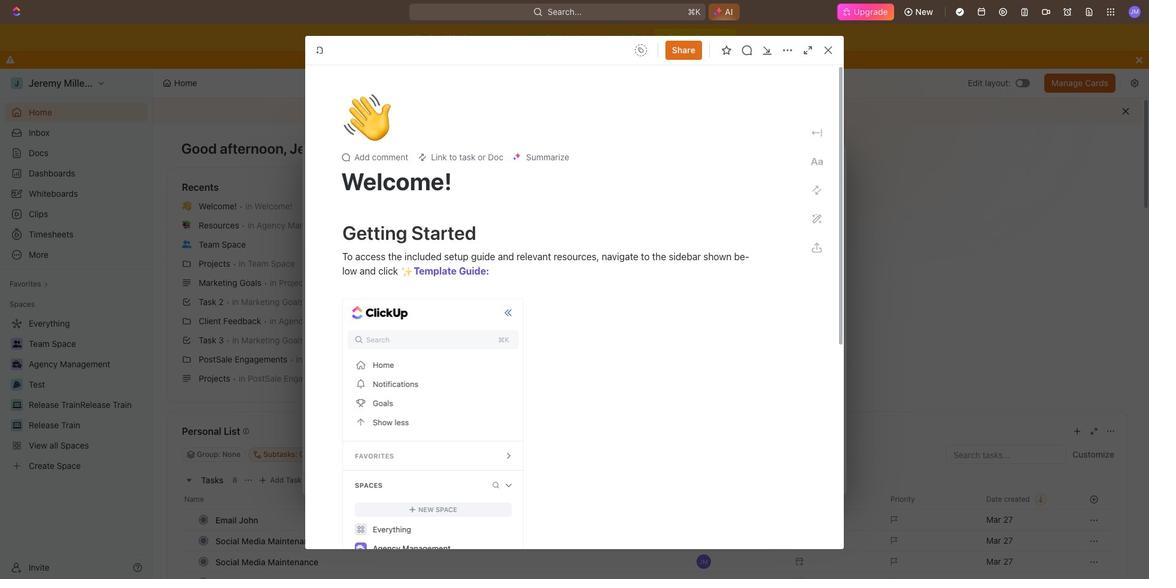 Task type: vqa. For each thing, say whether or not it's contained in the screenshot.
second wifi image from the bottom
no



Task type: describe. For each thing, give the bounding box(es) containing it.
Search or run a command… text field
[[315, 153, 405, 167]]

qdq9q image
[[708, 251, 717, 260]]



Task type: locate. For each thing, give the bounding box(es) containing it.
tree inside sidebar navigation
[[5, 314, 147, 476]]

sidebar navigation
[[0, 69, 153, 580]]

user group image
[[182, 241, 192, 248]]

Search tasks... text field
[[947, 446, 1066, 464]]

alert
[[153, 98, 1143, 125]]

tree
[[5, 314, 147, 476]]

dropdown menu image
[[632, 41, 651, 60]]



